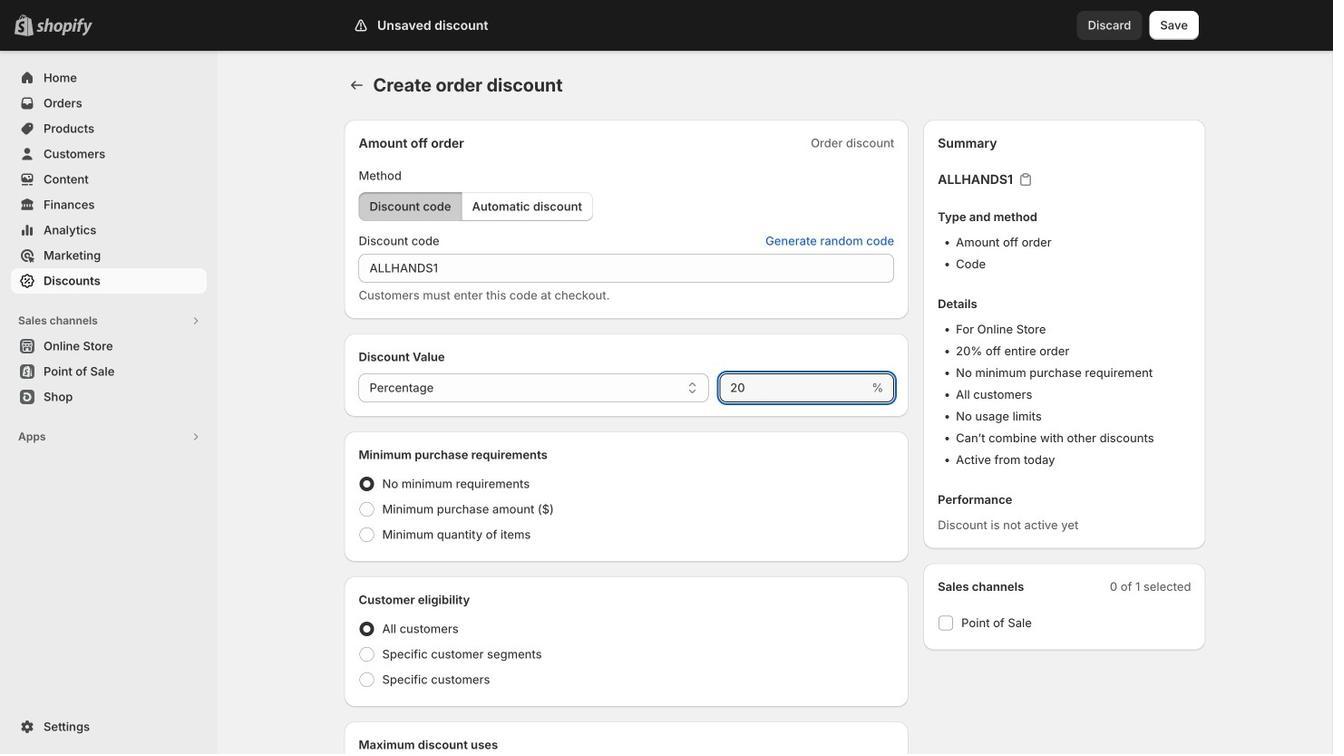 Task type: locate. For each thing, give the bounding box(es) containing it.
shopify image
[[36, 18, 93, 36]]

None text field
[[359, 254, 895, 283], [720, 374, 869, 403], [359, 254, 895, 283], [720, 374, 869, 403]]



Task type: vqa. For each thing, say whether or not it's contained in the screenshot.
text box
yes



